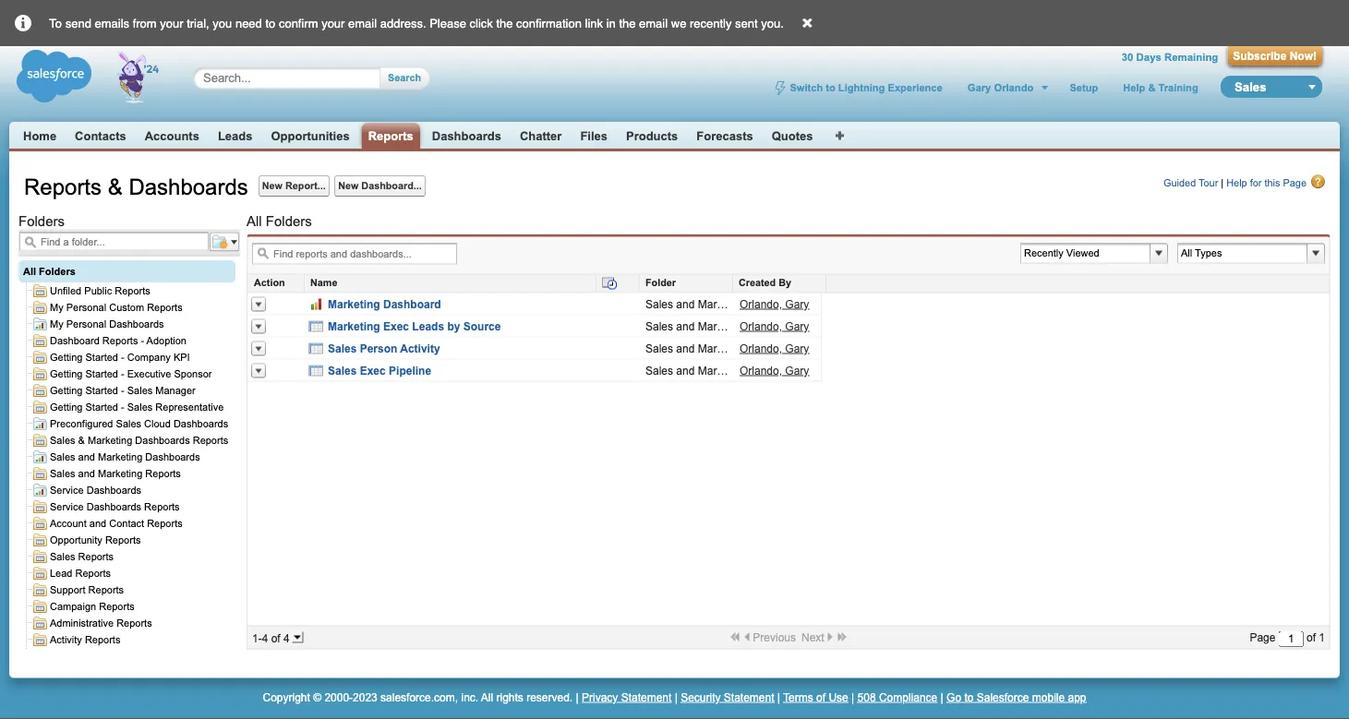 Task type: vqa. For each thing, say whether or not it's contained in the screenshot.
top 'to'
yes



Task type: locate. For each thing, give the bounding box(es) containing it.
2 the from the left
[[619, 16, 636, 30]]

0 vertical spatial all
[[247, 214, 262, 229]]

personal down "public"
[[66, 301, 106, 313]]

activity up product
[[50, 634, 82, 645]]

1 service from the top
[[50, 484, 84, 496]]

1 vertical spatial my
[[50, 318, 63, 329]]

2 orlando, from the top
[[740, 320, 783, 333]]

the right click
[[497, 16, 513, 30]]

marketing
[[328, 298, 380, 310], [698, 298, 747, 310], [328, 320, 380, 333], [698, 320, 747, 333], [698, 342, 747, 355], [698, 365, 747, 377], [88, 434, 132, 446], [98, 451, 143, 462], [98, 468, 143, 479]]

marketing dashboard
[[328, 298, 441, 310]]

0 vertical spatial activity
[[400, 342, 440, 355]]

| right tour
[[1222, 177, 1224, 189]]

1 vertical spatial page
[[1251, 632, 1277, 645]]

getting inside getting started - sales representative link
[[50, 401, 83, 413]]

4 up copyright
[[262, 632, 268, 645]]

report image down report image at the top left of page
[[309, 364, 323, 378]]

support reports
[[50, 584, 124, 596]]

started down dashboard reports - adoption
[[85, 351, 118, 363]]

sales & marketing dashboards reports link
[[48, 432, 231, 449]]

None button
[[1228, 46, 1323, 66], [381, 67, 421, 89], [259, 176, 330, 197], [335, 176, 426, 197], [1228, 46, 1323, 66], [381, 67, 421, 89], [259, 176, 330, 197], [335, 176, 426, 197]]

your
[[160, 16, 183, 30], [322, 16, 345, 30]]

gary
[[968, 82, 992, 93], [786, 298, 810, 310], [786, 320, 810, 333], [786, 342, 810, 355], [786, 365, 810, 377]]

report image
[[309, 341, 323, 356]]

activity inside 'link'
[[50, 634, 82, 645]]

0 horizontal spatial statement
[[622, 692, 672, 704]]

account and contact reports
[[50, 517, 183, 529]]

1 horizontal spatial of
[[817, 692, 826, 704]]

| left 508
[[852, 692, 855, 704]]

0 horizontal spatial the
[[497, 16, 513, 30]]

1 horizontal spatial 4
[[284, 632, 290, 645]]

2 started from the top
[[85, 368, 118, 379]]

orlando, gary for leads
[[740, 320, 810, 333]]

folders
[[18, 214, 65, 229], [266, 214, 312, 229], [39, 265, 76, 277]]

quotes
[[772, 129, 814, 143]]

folders up all folders link
[[18, 214, 65, 229]]

started inside getting started - sales manager link
[[85, 384, 118, 396]]

support reports link
[[48, 582, 127, 598]]

2 service from the top
[[50, 501, 84, 512]]

1 horizontal spatial leads
[[412, 320, 445, 333]]

0 horizontal spatial all
[[23, 265, 36, 277]]

sales and marketing reports for sales exec pipeline
[[646, 365, 789, 377]]

training
[[1159, 82, 1199, 93]]

trial,
[[187, 16, 210, 30]]

your left trial, in the left top of the page
[[160, 16, 183, 30]]

all folders link
[[21, 263, 78, 280]]

compliance
[[880, 692, 938, 704]]

1 horizontal spatial your
[[322, 16, 345, 30]]

2 horizontal spatial all
[[481, 692, 494, 704]]

reports inside account and contact reports link
[[147, 517, 183, 529]]

2 vertical spatial &
[[78, 434, 85, 446]]

0 vertical spatial all folders
[[247, 214, 312, 229]]

getting started - company kpi link
[[48, 349, 193, 365]]

2023
[[353, 692, 378, 704]]

all folders
[[247, 214, 312, 229], [23, 265, 76, 277]]

0 vertical spatial action image
[[251, 297, 266, 312]]

3 started from the top
[[85, 384, 118, 396]]

the right in
[[619, 16, 636, 30]]

marketing inside the sales & marketing dashboards reports link
[[88, 434, 132, 446]]

0 horizontal spatial leads
[[218, 129, 253, 143]]

1 horizontal spatial email
[[639, 16, 668, 30]]

of right 1-
[[271, 632, 281, 645]]

0 vertical spatial leads
[[218, 129, 253, 143]]

- down dashboard reports - adoption link
[[121, 351, 124, 363]]

2 action image from the top
[[251, 319, 266, 334]]

& for help
[[1149, 82, 1156, 93]]

to right the switch
[[826, 82, 836, 93]]

sales and marketing reports link
[[48, 465, 184, 482]]

action image down action
[[251, 297, 266, 312]]

orlando, for activity
[[740, 342, 783, 355]]

administrative reports link
[[48, 615, 155, 632]]

& for sales
[[78, 434, 85, 446]]

unfiled public reports
[[50, 285, 150, 296]]

getting started - sales manager link
[[48, 382, 198, 399]]

4
[[262, 632, 268, 645], [284, 632, 290, 645]]

2 my from the top
[[50, 318, 63, 329]]

4 orlando, gary from the top
[[740, 365, 810, 377]]

-
[[141, 334, 144, 346], [121, 351, 124, 363], [121, 368, 124, 379], [121, 384, 124, 396], [121, 401, 124, 413]]

accounts
[[145, 129, 200, 143]]

& down preconfigured
[[78, 434, 85, 446]]

1 report image from the top
[[309, 319, 323, 334]]

1 vertical spatial &
[[108, 175, 123, 200]]

dashboard up marketing exec leads by source link at the left top of page
[[383, 298, 441, 310]]

my for my personal custom reports
[[50, 301, 63, 313]]

confirmation
[[517, 16, 582, 30]]

0 horizontal spatial to
[[266, 16, 276, 30]]

started for getting started - company kpi
[[85, 351, 118, 363]]

getting started - sales representative
[[50, 401, 224, 413]]

3 orlando, gary from the top
[[740, 342, 810, 355]]

3 orlando, from the top
[[740, 342, 783, 355]]

1 vertical spatial report image
[[309, 364, 323, 378]]

accounts link
[[145, 129, 200, 143]]

reports inside the 'my personal custom reports' link
[[147, 301, 183, 313]]

1 vertical spatial exec
[[360, 365, 386, 377]]

tour
[[1199, 177, 1219, 189]]

sales exec pipeline link
[[328, 365, 432, 377]]

last page image
[[839, 632, 847, 642]]

product and asset reports
[[50, 651, 171, 662]]

gary for activity
[[786, 342, 810, 355]]

marketing exec leads by source
[[328, 320, 501, 333]]

action
[[254, 277, 285, 288]]

leads right the accounts
[[218, 129, 253, 143]]

started inside getting started - executive sponsor link
[[85, 368, 118, 379]]

you
[[213, 16, 232, 30]]

statement right security
[[724, 692, 775, 704]]

gary for pipeline
[[786, 365, 810, 377]]

1 statement from the left
[[622, 692, 672, 704]]

0 horizontal spatial your
[[160, 16, 183, 30]]

getting inside getting started - executive sponsor link
[[50, 368, 83, 379]]

sales person activity
[[328, 342, 440, 355]]

reports inside support reports link
[[88, 584, 124, 596]]

personal down my personal custom reports
[[66, 318, 106, 329]]

forecasts
[[697, 129, 754, 143]]

of left 1
[[1307, 632, 1317, 645]]

reports & dashboards
[[24, 175, 248, 200]]

4 getting from the top
[[50, 401, 83, 413]]

1 horizontal spatial all
[[247, 214, 262, 229]]

2 horizontal spatial &
[[1149, 82, 1156, 93]]

report image down dashboard icon
[[309, 319, 323, 334]]

1 action image from the top
[[251, 297, 266, 312]]

1 horizontal spatial &
[[108, 175, 123, 200]]

leads link
[[218, 129, 253, 143]]

help left for
[[1227, 177, 1248, 189]]

info image
[[0, 0, 46, 32]]

reports inside "product and asset reports" link
[[135, 651, 171, 662]]

2 getting from the top
[[50, 368, 83, 379]]

dashboard down the my personal dashboards
[[50, 334, 100, 346]]

getting for getting started - sales representative
[[50, 401, 83, 413]]

sales and marketing dashboards up sales and marketing reports link
[[50, 451, 200, 462]]

the
[[497, 16, 513, 30], [619, 16, 636, 30]]

2 vertical spatial action image
[[251, 364, 266, 378]]

personal for custom
[[66, 301, 106, 313]]

report image
[[309, 319, 323, 334], [309, 364, 323, 378]]

1 horizontal spatial activity
[[400, 342, 440, 355]]

action image down action image in the left top of the page
[[251, 364, 266, 378]]

help down 30
[[1124, 82, 1146, 93]]

getting inside getting started - company kpi link
[[50, 351, 83, 363]]

your right confirm
[[322, 16, 345, 30]]

0 horizontal spatial email
[[348, 16, 377, 30]]

0 vertical spatial report image
[[309, 319, 323, 334]]

help for help & training
[[1124, 82, 1146, 93]]

marketing exec leads by source link
[[328, 320, 501, 333]]

0 vertical spatial dashboard
[[383, 298, 441, 310]]

started down getting started - company kpi
[[85, 368, 118, 379]]

&
[[1149, 82, 1156, 93], [108, 175, 123, 200], [78, 434, 85, 446]]

3 orlando, gary link from the top
[[740, 342, 810, 355]]

personal
[[66, 301, 106, 313], [66, 318, 106, 329]]

my for my personal dashboards
[[50, 318, 63, 329]]

0 vertical spatial page
[[1284, 177, 1307, 189]]

exec down marketing dashboard link
[[383, 320, 409, 333]]

folders up unfiled
[[39, 265, 76, 277]]

1 vertical spatial help
[[1227, 177, 1248, 189]]

0 vertical spatial service
[[50, 484, 84, 496]]

1 vertical spatial action image
[[251, 319, 266, 334]]

exec down person
[[360, 365, 386, 377]]

None field
[[1279, 632, 1305, 648]]

None text field
[[252, 243, 457, 265], [1178, 243, 1307, 264], [252, 243, 457, 265], [1178, 243, 1307, 264]]

representative
[[156, 401, 224, 413]]

1 getting from the top
[[50, 351, 83, 363]]

help & training link
[[1122, 82, 1201, 93]]

- up company
[[141, 334, 144, 346]]

sales and marketing reports
[[646, 320, 789, 333], [646, 342, 789, 355], [646, 365, 789, 377], [50, 468, 181, 479]]

sales and marketing reports for marketing exec leads by source
[[646, 320, 789, 333]]

sales
[[1235, 80, 1267, 94], [646, 298, 674, 310], [646, 320, 674, 333], [328, 342, 357, 355], [646, 342, 674, 355], [328, 365, 357, 377], [646, 365, 674, 377], [127, 384, 153, 396], [127, 401, 153, 413], [116, 418, 141, 429], [50, 434, 75, 446], [50, 451, 75, 462], [50, 468, 75, 479], [50, 551, 75, 562]]

chatter link
[[520, 129, 562, 143]]

1 horizontal spatial page
[[1284, 177, 1307, 189]]

1 vertical spatial personal
[[66, 318, 106, 329]]

files
[[581, 129, 608, 143]]

first page image
[[731, 632, 740, 642]]

products link
[[626, 129, 679, 143]]

reports inside dashboard reports - adoption link
[[102, 334, 138, 346]]

email left address.
[[348, 16, 377, 30]]

folders inside all folders link
[[39, 265, 76, 277]]

0 horizontal spatial activity
[[50, 634, 82, 645]]

0 horizontal spatial &
[[78, 434, 85, 446]]

3 action image from the top
[[251, 364, 266, 378]]

terms of use link
[[784, 692, 849, 704]]

activity down marketing exec leads by source
[[400, 342, 440, 355]]

4 orlando, from the top
[[740, 365, 783, 377]]

next
[[802, 632, 825, 644]]

exec
[[383, 320, 409, 333], [360, 365, 386, 377]]

& down contacts link
[[108, 175, 123, 200]]

2 orlando, gary link from the top
[[740, 320, 810, 333]]

orlando, gary link for leads
[[740, 320, 810, 333]]

1 personal from the top
[[66, 301, 106, 313]]

& left training on the right top
[[1149, 82, 1156, 93]]

0 vertical spatial my
[[50, 301, 63, 313]]

my inside the 'my personal custom reports' link
[[50, 301, 63, 313]]

getting inside getting started - sales manager link
[[50, 384, 83, 396]]

2 horizontal spatial to
[[965, 692, 974, 704]]

3 getting from the top
[[50, 384, 83, 396]]

all folders up unfiled
[[23, 265, 76, 277]]

2 personal from the top
[[66, 318, 106, 329]]

0 vertical spatial &
[[1149, 82, 1156, 93]]

orlando, gary link for pipeline
[[740, 365, 810, 377]]

None text field
[[19, 232, 209, 251], [1021, 243, 1150, 264], [19, 232, 209, 251], [1021, 243, 1150, 264]]

getting for getting started - executive sponsor
[[50, 368, 83, 379]]

& for reports
[[108, 175, 123, 200]]

getting for getting started - sales manager
[[50, 384, 83, 396]]

my personal dashboards link
[[48, 316, 167, 332]]

0 vertical spatial sales and marketing dashboards
[[646, 298, 810, 310]]

2 orlando, gary from the top
[[740, 320, 810, 333]]

started up preconfigured
[[85, 401, 118, 413]]

4 orlando, gary link from the top
[[740, 365, 810, 377]]

opportunities link
[[271, 129, 350, 143]]

send
[[65, 16, 91, 30]]

1 vertical spatial service
[[50, 501, 84, 512]]

0 vertical spatial help
[[1124, 82, 1146, 93]]

page left 'of 1'
[[1251, 632, 1277, 645]]

sales person activity link
[[328, 342, 440, 355]]

1 horizontal spatial sales and marketing dashboards
[[646, 298, 810, 310]]

0 horizontal spatial of
[[271, 632, 281, 645]]

0 horizontal spatial all folders
[[23, 265, 76, 277]]

| left security
[[675, 692, 678, 704]]

reports inside sales and marketing reports link
[[145, 468, 181, 479]]

getting started - executive sponsor
[[50, 368, 212, 379]]

to right go
[[965, 692, 974, 704]]

started inside getting started - company kpi link
[[85, 351, 118, 363]]

orlando, gary for activity
[[740, 342, 810, 355]]

my inside 'my personal dashboards' link
[[50, 318, 63, 329]]

1 vertical spatial to
[[826, 82, 836, 93]]

of left use
[[817, 692, 826, 704]]

0 vertical spatial exec
[[383, 320, 409, 333]]

1 orlando, gary link from the top
[[740, 298, 810, 310]]

2 report image from the top
[[309, 364, 323, 378]]

unfiled
[[50, 285, 82, 296]]

all tabs image
[[835, 129, 846, 140]]

- down getting started - company kpi link
[[121, 368, 124, 379]]

copyright
[[263, 692, 310, 704]]

gary for leads
[[786, 320, 810, 333]]

started down 'getting started - executive sponsor'
[[85, 384, 118, 396]]

0 horizontal spatial dashboard
[[50, 334, 100, 346]]

remaining
[[1165, 51, 1219, 63]]

action image up action image in the left top of the page
[[251, 319, 266, 334]]

statement right privacy
[[622, 692, 672, 704]]

1 horizontal spatial statement
[[724, 692, 775, 704]]

0 vertical spatial personal
[[66, 301, 106, 313]]

all folders up action
[[247, 214, 312, 229]]

- down getting started - sales manager link
[[121, 401, 124, 413]]

1 started from the top
[[85, 351, 118, 363]]

switch to lightning experience
[[790, 82, 943, 93]]

days
[[1137, 51, 1162, 63]]

1 vertical spatial activity
[[50, 634, 82, 645]]

started inside getting started - sales representative link
[[85, 401, 118, 413]]

unfiled public reports link
[[48, 282, 153, 299]]

1 vertical spatial all folders
[[23, 265, 76, 277]]

page right this
[[1284, 177, 1307, 189]]

1 horizontal spatial the
[[619, 16, 636, 30]]

go to salesforce mobile app link
[[947, 692, 1087, 704]]

1 horizontal spatial help
[[1227, 177, 1248, 189]]

this
[[1265, 177, 1281, 189]]

campaign
[[50, 601, 96, 612]]

service dashboards reports link
[[48, 499, 183, 515]]

- down 'getting started - executive sponsor'
[[121, 384, 124, 396]]

1 email from the left
[[348, 16, 377, 30]]

public
[[84, 285, 112, 296]]

0 horizontal spatial help
[[1124, 82, 1146, 93]]

leads left by
[[412, 320, 445, 333]]

0 horizontal spatial 4
[[262, 632, 268, 645]]

email left we
[[639, 16, 668, 30]]

1 vertical spatial sales and marketing dashboards
[[50, 451, 200, 462]]

to right need
[[266, 16, 276, 30]]

sales and marketing dashboards
[[646, 298, 810, 310], [50, 451, 200, 462]]

gary orlando
[[968, 82, 1034, 93]]

orlando, gary for pipeline
[[740, 365, 810, 377]]

sponsor
[[174, 368, 212, 379]]

1 my from the top
[[50, 301, 63, 313]]

sales and marketing dashboards down created at the right top of the page
[[646, 298, 810, 310]]

4 started from the top
[[85, 401, 118, 413]]

0 horizontal spatial sales and marketing dashboards
[[50, 451, 200, 462]]

getting for getting started - company kpi
[[50, 351, 83, 363]]

0 horizontal spatial page
[[1251, 632, 1277, 645]]

security statement link
[[681, 692, 775, 704]]

confirm
[[279, 16, 318, 30]]

1 vertical spatial all
[[23, 265, 36, 277]]

orlando, for leads
[[740, 320, 783, 333]]

contacts
[[75, 129, 126, 143]]

action image
[[251, 297, 266, 312], [251, 319, 266, 334], [251, 364, 266, 378]]

- for representative
[[121, 401, 124, 413]]

reports inside the sales & marketing dashboards reports link
[[193, 434, 228, 446]]

personal for dashboards
[[66, 318, 106, 329]]

4 right 1-
[[284, 632, 290, 645]]

opportunity reports
[[50, 534, 141, 546]]



Task type: describe. For each thing, give the bounding box(es) containing it.
marketing inside sales and marketing reports link
[[98, 468, 143, 479]]

app
[[1069, 692, 1087, 704]]

need
[[236, 16, 262, 30]]

security
[[681, 692, 721, 704]]

1-
[[252, 632, 262, 645]]

30 days remaining
[[1122, 51, 1219, 63]]

1 vertical spatial leads
[[412, 320, 445, 333]]

to
[[49, 16, 62, 30]]

preconfigured
[[50, 418, 113, 429]]

- for manager
[[121, 384, 124, 396]]

help for this page link
[[1227, 175, 1327, 189]]

orlando
[[995, 82, 1034, 93]]

rights
[[497, 692, 524, 704]]

lead
[[50, 567, 73, 579]]

contact
[[109, 517, 144, 529]]

account
[[50, 517, 87, 529]]

campaign reports
[[50, 601, 135, 612]]

sales inside 'link'
[[50, 451, 75, 462]]

reports inside administrative reports link
[[117, 617, 152, 629]]

2 your from the left
[[322, 16, 345, 30]]

by
[[779, 277, 792, 288]]

exec for marketing
[[383, 320, 409, 333]]

getting started - sales representative link
[[48, 399, 227, 415]]

action image for marketing exec leads by source
[[251, 319, 266, 334]]

started for getting started - sales manager
[[85, 384, 118, 396]]

switch
[[790, 82, 823, 93]]

1 horizontal spatial to
[[826, 82, 836, 93]]

lead reports
[[50, 567, 111, 579]]

kpi
[[174, 351, 190, 363]]

dashboards inside 'link'
[[145, 451, 200, 462]]

guided tour |
[[1164, 177, 1227, 189]]

guided
[[1164, 177, 1197, 189]]

30
[[1122, 51, 1134, 63]]

sales and marketing dashboards link
[[48, 449, 203, 465]]

2 statement from the left
[[724, 692, 775, 704]]

sales reports
[[50, 551, 114, 562]]

name
[[310, 277, 338, 288]]

reports inside campaign reports link
[[99, 601, 135, 612]]

terms
[[784, 692, 814, 704]]

marketing inside sales and marketing dashboards 'link'
[[98, 451, 143, 462]]

action image for marketing dashboard
[[251, 297, 266, 312]]

1 the from the left
[[497, 16, 513, 30]]

use
[[829, 692, 849, 704]]

2 email from the left
[[639, 16, 668, 30]]

getting started - executive sponsor link
[[48, 365, 215, 382]]

help & training
[[1124, 82, 1199, 93]]

1 vertical spatial dashboard
[[50, 334, 100, 346]]

campaign reports link
[[48, 598, 137, 615]]

products
[[626, 129, 679, 143]]

2000-
[[325, 692, 353, 704]]

Search... text field
[[203, 71, 362, 85]]

1 your from the left
[[160, 16, 183, 30]]

custom
[[109, 301, 144, 313]]

started for getting started - sales representative
[[85, 401, 118, 413]]

of 1
[[1307, 632, 1326, 645]]

sales and marketing dashboards inside 'link'
[[50, 451, 200, 462]]

reports inside sales reports link
[[78, 551, 114, 562]]

report image for marketing exec leads by source
[[309, 319, 323, 334]]

reports link
[[368, 129, 414, 144]]

| left go
[[941, 692, 944, 704]]

quotes link
[[772, 129, 814, 143]]

executive
[[127, 368, 171, 379]]

previous image
[[745, 632, 753, 642]]

inc.
[[462, 692, 479, 704]]

administrative reports
[[50, 617, 152, 629]]

pipeline
[[389, 365, 432, 377]]

cloud
[[144, 418, 171, 429]]

please
[[430, 16, 467, 30]]

home link
[[23, 129, 56, 143]]

1 orlando, from the top
[[740, 298, 783, 310]]

1 orlando, gary from the top
[[740, 298, 810, 310]]

2 4 from the left
[[284, 632, 290, 645]]

dashboards link
[[432, 129, 502, 143]]

recently
[[690, 16, 732, 30]]

for
[[1251, 177, 1263, 189]]

1-4 of 4
[[252, 632, 290, 645]]

we
[[672, 16, 687, 30]]

all inside all folders link
[[23, 265, 36, 277]]

next image
[[825, 632, 833, 642]]

exec for sales
[[360, 365, 386, 377]]

1 horizontal spatial dashboard
[[383, 298, 441, 310]]

reports inside lead reports link
[[75, 567, 111, 579]]

getting started - company kpi
[[50, 351, 190, 363]]

2 horizontal spatial of
[[1307, 632, 1317, 645]]

activity reports
[[50, 634, 121, 645]]

508
[[858, 692, 877, 704]]

1 horizontal spatial all folders
[[247, 214, 312, 229]]

reports inside the service dashboards reports link
[[144, 501, 180, 512]]

reports inside unfiled public reports "link"
[[115, 285, 150, 296]]

asset
[[107, 651, 132, 662]]

sales reports link
[[48, 548, 117, 565]]

©
[[313, 692, 322, 704]]

reports inside activity reports 'link'
[[85, 634, 121, 645]]

1 4 from the left
[[262, 632, 268, 645]]

emails
[[95, 16, 129, 30]]

service for service dashboards
[[50, 484, 84, 496]]

setup link
[[1069, 82, 1101, 93]]

sales & marketing dashboards reports
[[50, 434, 228, 446]]

copyright © 2000-2023 salesforce.com, inc. all rights reserved. | privacy statement | security statement | terms of use | 508 compliance | go to salesforce mobile app
[[263, 692, 1087, 704]]

orlando, gary link for activity
[[740, 342, 810, 355]]

source
[[464, 320, 501, 333]]

sales exec pipeline
[[328, 365, 432, 377]]

help for help for this page
[[1227, 177, 1248, 189]]

started for getting started - executive sponsor
[[85, 368, 118, 379]]

company
[[127, 351, 171, 363]]

preconfigured sales cloud dashboards
[[50, 418, 228, 429]]

link
[[585, 16, 603, 30]]

report image for sales exec pipeline
[[309, 364, 323, 378]]

and inside 'link'
[[78, 451, 95, 462]]

setup
[[1070, 82, 1099, 93]]

you.
[[762, 16, 784, 30]]

dashboard reports - adoption link
[[48, 332, 189, 349]]

action image for sales exec pipeline
[[251, 364, 266, 378]]

dashboard reports - adoption
[[50, 334, 187, 346]]

- for sponsor
[[121, 368, 124, 379]]

2 vertical spatial all
[[481, 692, 494, 704]]

mobile
[[1033, 692, 1066, 704]]

1
[[1320, 632, 1326, 645]]

dashboard image
[[309, 297, 323, 312]]

adoption
[[147, 334, 187, 346]]

service dashboards link
[[48, 482, 144, 499]]

orlando, for pipeline
[[740, 365, 783, 377]]

sales and marketing reports for sales person activity
[[646, 342, 789, 355]]

- for kpi
[[121, 351, 124, 363]]

2 vertical spatial to
[[965, 692, 974, 704]]

service for service dashboards reports
[[50, 501, 84, 512]]

click
[[470, 16, 493, 30]]

folders up action
[[266, 214, 312, 229]]

salesforce.com image
[[12, 46, 174, 106]]

folder
[[646, 277, 676, 288]]

action image
[[251, 341, 266, 356]]

| left terms at the bottom of the page
[[778, 692, 781, 704]]

in
[[607, 16, 616, 30]]

reports inside opportunity reports link
[[105, 534, 141, 546]]

0 vertical spatial to
[[266, 16, 276, 30]]

close image
[[787, 2, 829, 30]]

| left privacy
[[576, 692, 579, 704]]

reserved.
[[527, 692, 573, 704]]

my personal custom reports link
[[48, 299, 185, 316]]



